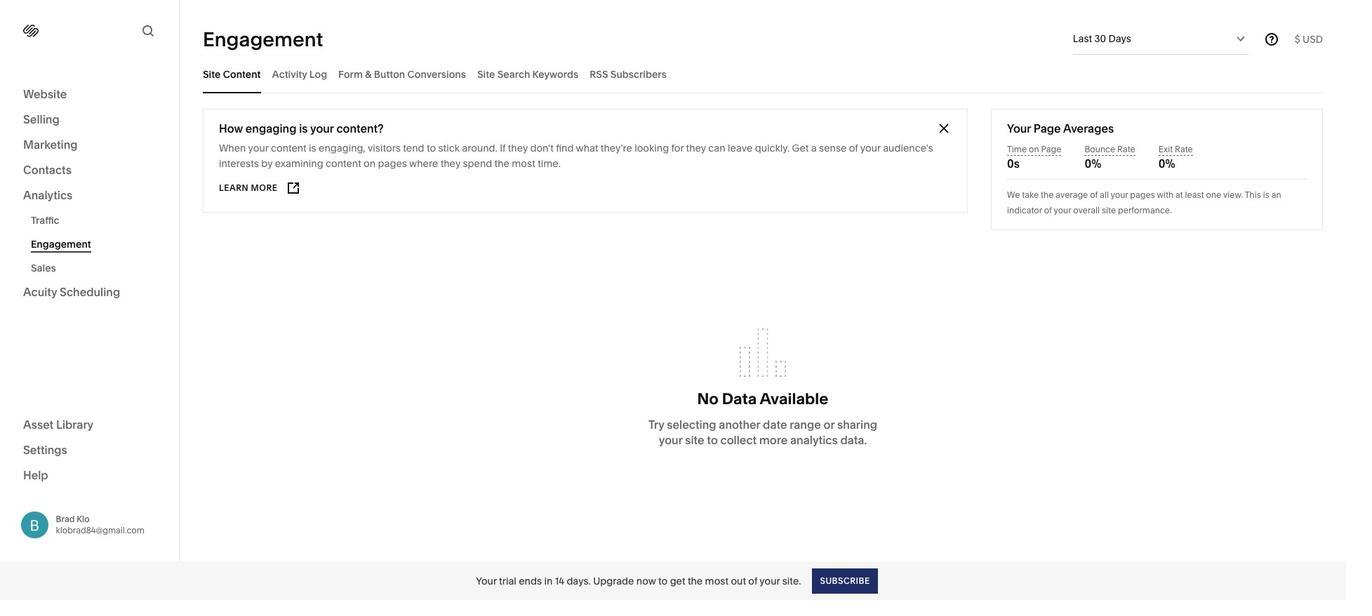 Task type: vqa. For each thing, say whether or not it's contained in the screenshot.


Task type: locate. For each thing, give the bounding box(es) containing it.
brad klo klobrad84@gmail.com
[[56, 514, 145, 536]]

1 horizontal spatial they
[[508, 142, 528, 154]]

site content
[[203, 68, 261, 80]]

is
[[299, 121, 308, 136], [309, 142, 317, 154], [1264, 190, 1270, 200]]

0 horizontal spatial the
[[495, 157, 510, 170]]

of right sense
[[850, 142, 859, 154]]

0 vertical spatial to
[[427, 142, 436, 154]]

asset library link
[[23, 417, 156, 434]]

sense
[[820, 142, 847, 154]]

settings
[[23, 443, 67, 457]]

your left "site."
[[760, 575, 780, 587]]

collect
[[721, 433, 757, 447]]

0 horizontal spatial more
[[251, 183, 278, 193]]

more
[[251, 183, 278, 193], [760, 433, 788, 447]]

on inside when your content is engaging, visitors tend to stick around. if they don't find what they're looking for they can leave quickly. get a sense of your audience's interests by examining content on pages where they spend the most time.
[[364, 157, 376, 170]]

rss subscribers button
[[590, 55, 667, 93]]

1 horizontal spatial more
[[760, 433, 788, 447]]

of left all
[[1091, 190, 1098, 200]]

brad
[[56, 514, 75, 524]]

to up where
[[427, 142, 436, 154]]

most inside when your content is engaging, visitors tend to stick around. if they don't find what they're looking for they can leave quickly. get a sense of your audience's interests by examining content on pages where they spend the most time.
[[512, 157, 536, 170]]

with
[[1158, 190, 1174, 200]]

0 vertical spatial on
[[1030, 144, 1040, 154]]

one
[[1207, 190, 1222, 200]]

your page averages
[[1008, 121, 1115, 136]]

more down by
[[251, 183, 278, 193]]

to left get
[[659, 575, 668, 587]]

1 horizontal spatial rate
[[1176, 144, 1194, 154]]

the down if
[[495, 157, 510, 170]]

your
[[1008, 121, 1032, 136], [476, 575, 497, 587]]

engagement
[[203, 27, 323, 51], [31, 238, 91, 251]]

site inside try selecting another date range or sharing your site to collect more analytics data.
[[685, 433, 705, 447]]

14
[[555, 575, 565, 587]]

when your content is engaging, visitors tend to stick around. if they don't find what they're looking for they can leave quickly. get a sense of your audience's interests by examining content on pages where they spend the most time.
[[219, 142, 934, 170]]

0 horizontal spatial site
[[685, 433, 705, 447]]

stick
[[439, 142, 460, 154]]

pages inside when your content is engaging, visitors tend to stick around. if they don't find what they're looking for they can leave quickly. get a sense of your audience's interests by examining content on pages where they spend the most time.
[[378, 157, 407, 170]]

content down engaging,
[[326, 157, 361, 170]]

1 horizontal spatial is
[[309, 142, 317, 154]]

examining
[[275, 157, 323, 170]]

2 horizontal spatial they
[[686, 142, 706, 154]]

they right if
[[508, 142, 528, 154]]

1 horizontal spatial most
[[705, 575, 729, 587]]

bounce rate 0%
[[1085, 144, 1136, 171]]

out
[[731, 575, 746, 587]]

2 site from the left
[[477, 68, 495, 80]]

they
[[508, 142, 528, 154], [686, 142, 706, 154], [441, 157, 461, 170]]

content
[[271, 142, 307, 154], [326, 157, 361, 170]]

subscribers
[[611, 68, 667, 80]]

0 vertical spatial is
[[299, 121, 308, 136]]

0% inside bounce rate 0%
[[1085, 157, 1102, 171]]

averages
[[1064, 121, 1115, 136]]

site for site content
[[203, 68, 221, 80]]

content up examining
[[271, 142, 307, 154]]

0 vertical spatial site
[[1102, 205, 1117, 216]]

most left out
[[705, 575, 729, 587]]

0% down bounce
[[1085, 157, 1102, 171]]

site left "content"
[[203, 68, 221, 80]]

2 horizontal spatial the
[[1041, 190, 1054, 200]]

form & button conversions button
[[339, 55, 466, 93]]

0 vertical spatial your
[[1008, 121, 1032, 136]]

subscribe button
[[813, 568, 878, 594]]

1 vertical spatial engagement
[[31, 238, 91, 251]]

on right time
[[1030, 144, 1040, 154]]

data.
[[841, 433, 867, 447]]

they right for
[[686, 142, 706, 154]]

they down stick
[[441, 157, 461, 170]]

your down try
[[659, 433, 683, 447]]

1 horizontal spatial site
[[1102, 205, 1117, 216]]

2 horizontal spatial to
[[707, 433, 718, 447]]

an
[[1272, 190, 1282, 200]]

can
[[709, 142, 726, 154]]

search
[[498, 68, 530, 80]]

on down visitors at the top left
[[364, 157, 376, 170]]

1 site from the left
[[203, 68, 221, 80]]

now
[[637, 575, 656, 587]]

selecting
[[667, 418, 717, 432]]

your left the trial
[[476, 575, 497, 587]]

looking
[[635, 142, 669, 154]]

0 horizontal spatial to
[[427, 142, 436, 154]]

activity
[[272, 68, 307, 80]]

1 vertical spatial your
[[476, 575, 497, 587]]

content
[[223, 68, 261, 80]]

0 vertical spatial more
[[251, 183, 278, 193]]

pages down visitors at the top left
[[378, 157, 407, 170]]

0 vertical spatial most
[[512, 157, 536, 170]]

rate right exit at the right top
[[1176, 144, 1194, 154]]

1 vertical spatial on
[[364, 157, 376, 170]]

to inside try selecting another date range or sharing your site to collect more analytics data.
[[707, 433, 718, 447]]

more down 'date'
[[760, 433, 788, 447]]

of
[[850, 142, 859, 154], [1091, 190, 1098, 200], [1045, 205, 1053, 216], [749, 575, 758, 587]]

pages inside we take the average of all your pages with at least one view. this is an indicator of your overall site performance.
[[1131, 190, 1156, 200]]

1 horizontal spatial pages
[[1131, 190, 1156, 200]]

days.
[[567, 575, 591, 587]]

rate right bounce
[[1118, 144, 1136, 154]]

1 rate from the left
[[1118, 144, 1136, 154]]

the right get
[[688, 575, 703, 587]]

0% down exit at the right top
[[1159, 157, 1176, 171]]

site down all
[[1102, 205, 1117, 216]]

days
[[1109, 32, 1132, 45]]

engaging,
[[319, 142, 366, 154]]

this
[[1246, 190, 1262, 200]]

try
[[649, 418, 665, 432]]

help link
[[23, 467, 48, 483]]

scheduling
[[60, 285, 120, 299]]

1 horizontal spatial site
[[477, 68, 495, 80]]

1 horizontal spatial engagement
[[203, 27, 323, 51]]

1 vertical spatial the
[[1041, 190, 1054, 200]]

to
[[427, 142, 436, 154], [707, 433, 718, 447], [659, 575, 668, 587]]

is right engaging
[[299, 121, 308, 136]]

most down don't
[[512, 157, 536, 170]]

0 vertical spatial pages
[[378, 157, 407, 170]]

your inside try selecting another date range or sharing your site to collect more analytics data.
[[659, 433, 683, 447]]

more inside button
[[251, 183, 278, 193]]

view.
[[1224, 190, 1244, 200]]

0 horizontal spatial 0%
[[1085, 157, 1102, 171]]

how engaging is your content?
[[219, 121, 384, 136]]

of right indicator
[[1045, 205, 1053, 216]]

0 horizontal spatial content
[[271, 142, 307, 154]]

2 0% from the left
[[1159, 157, 1176, 171]]

analytics link
[[23, 187, 156, 204]]

0 horizontal spatial engagement
[[31, 238, 91, 251]]

page up time on page 0s
[[1034, 121, 1062, 136]]

time
[[1008, 144, 1028, 154]]

analytics
[[23, 188, 73, 202]]

conversions
[[408, 68, 466, 80]]

range
[[790, 418, 821, 432]]

pages up performance.
[[1131, 190, 1156, 200]]

overall
[[1074, 205, 1100, 216]]

the right 'take'
[[1041, 190, 1054, 200]]

1 horizontal spatial to
[[659, 575, 668, 587]]

0 horizontal spatial most
[[512, 157, 536, 170]]

performance.
[[1119, 205, 1173, 216]]

0 horizontal spatial on
[[364, 157, 376, 170]]

is inside when your content is engaging, visitors tend to stick around. if they don't find what they're looking for they can leave quickly. get a sense of your audience's interests by examining content on pages where they spend the most time.
[[309, 142, 317, 154]]

tab list containing site content
[[203, 55, 1324, 93]]

site down selecting
[[685, 433, 705, 447]]

1 horizontal spatial on
[[1030, 144, 1040, 154]]

1 vertical spatial is
[[309, 142, 317, 154]]

acuity
[[23, 285, 57, 299]]

0 horizontal spatial rate
[[1118, 144, 1136, 154]]

0% inside 'exit rate 0%'
[[1159, 157, 1176, 171]]

of right out
[[749, 575, 758, 587]]

klobrad84@gmail.com
[[56, 525, 145, 536]]

1 horizontal spatial content
[[326, 157, 361, 170]]

engagement link
[[31, 232, 164, 256]]

2 horizontal spatial is
[[1264, 190, 1270, 200]]

on
[[1030, 144, 1040, 154], [364, 157, 376, 170]]

1 vertical spatial pages
[[1131, 190, 1156, 200]]

engagement down the traffic
[[31, 238, 91, 251]]

2 vertical spatial is
[[1264, 190, 1270, 200]]

0 vertical spatial content
[[271, 142, 307, 154]]

1 0% from the left
[[1085, 157, 1102, 171]]

1 horizontal spatial the
[[688, 575, 703, 587]]

1 vertical spatial page
[[1042, 144, 1062, 154]]

your
[[310, 121, 334, 136], [248, 142, 269, 154], [861, 142, 881, 154], [1111, 190, 1129, 200], [1054, 205, 1072, 216], [659, 433, 683, 447], [760, 575, 780, 587]]

site
[[203, 68, 221, 80], [477, 68, 495, 80]]

to down selecting
[[707, 433, 718, 447]]

1 vertical spatial to
[[707, 433, 718, 447]]

rate inside 'exit rate 0%'
[[1176, 144, 1194, 154]]

site left "search"
[[477, 68, 495, 80]]

engagement up "content"
[[203, 27, 323, 51]]

page inside time on page 0s
[[1042, 144, 1062, 154]]

site content button
[[203, 55, 261, 93]]

2 vertical spatial the
[[688, 575, 703, 587]]

page down your page averages
[[1042, 144, 1062, 154]]

is left an
[[1264, 190, 1270, 200]]

2 rate from the left
[[1176, 144, 1194, 154]]

0 horizontal spatial your
[[476, 575, 497, 587]]

rate inside bounce rate 0%
[[1118, 144, 1136, 154]]

asset
[[23, 417, 54, 432]]

is up examining
[[309, 142, 317, 154]]

0 horizontal spatial pages
[[378, 157, 407, 170]]

available
[[760, 389, 829, 408]]

1 horizontal spatial 0%
[[1159, 157, 1176, 171]]

your up time
[[1008, 121, 1032, 136]]

&
[[365, 68, 372, 80]]

rate for bounce rate 0%
[[1118, 144, 1136, 154]]

your right all
[[1111, 190, 1129, 200]]

marketing
[[23, 138, 78, 152]]

1 vertical spatial site
[[685, 433, 705, 447]]

sales
[[31, 262, 56, 275]]

site for site search keywords
[[477, 68, 495, 80]]

engagement inside "link"
[[31, 238, 91, 251]]

on inside time on page 0s
[[1030, 144, 1040, 154]]

they're
[[601, 142, 633, 154]]

1 vertical spatial more
[[760, 433, 788, 447]]

0 vertical spatial the
[[495, 157, 510, 170]]

tab list
[[203, 55, 1324, 93]]

0 horizontal spatial site
[[203, 68, 221, 80]]

site search keywords
[[477, 68, 579, 80]]

learn more
[[219, 183, 278, 193]]

1 horizontal spatial your
[[1008, 121, 1032, 136]]



Task type: describe. For each thing, give the bounding box(es) containing it.
0 horizontal spatial they
[[441, 157, 461, 170]]

no
[[698, 389, 719, 408]]

your for your trial ends in 14 days. upgrade now to get the most out of your site.
[[476, 575, 497, 587]]

last 30 days button
[[1074, 23, 1249, 54]]

form
[[339, 68, 363, 80]]

help
[[23, 468, 48, 482]]

1 vertical spatial content
[[326, 157, 361, 170]]

form & button conversions
[[339, 68, 466, 80]]

traffic link
[[31, 209, 164, 232]]

at
[[1176, 190, 1184, 200]]

quickly.
[[755, 142, 790, 154]]

ends
[[519, 575, 542, 587]]

0 vertical spatial engagement
[[203, 27, 323, 51]]

log
[[310, 68, 327, 80]]

sales link
[[31, 256, 164, 280]]

0s
[[1008, 157, 1020, 171]]

data
[[722, 389, 757, 408]]

or
[[824, 418, 835, 432]]

if
[[500, 142, 506, 154]]

contacts
[[23, 163, 72, 177]]

we take the average of all your pages with at least one view. this is an indicator of your overall site performance.
[[1008, 190, 1282, 216]]

klo
[[77, 514, 90, 524]]

website link
[[23, 86, 156, 103]]

more inside try selecting another date range or sharing your site to collect more analytics data.
[[760, 433, 788, 447]]

try selecting another date range or sharing your site to collect more analytics data.
[[649, 418, 878, 447]]

no data available
[[698, 389, 829, 408]]

selling link
[[23, 112, 156, 129]]

subscribe
[[821, 575, 871, 586]]

your right sense
[[861, 142, 881, 154]]

find
[[556, 142, 574, 154]]

your for your page averages
[[1008, 121, 1032, 136]]

marketing link
[[23, 137, 156, 154]]

button
[[374, 68, 405, 80]]

traffic
[[31, 214, 59, 227]]

rss
[[590, 68, 608, 80]]

settings link
[[23, 442, 156, 459]]

date
[[763, 418, 788, 432]]

analytics
[[791, 433, 838, 447]]

rss subscribers
[[590, 68, 667, 80]]

keywords
[[533, 68, 579, 80]]

activity log button
[[272, 55, 327, 93]]

your up engaging,
[[310, 121, 334, 136]]

exit
[[1159, 144, 1174, 154]]

0 vertical spatial page
[[1034, 121, 1062, 136]]

another
[[719, 418, 761, 432]]

exit rate 0%
[[1159, 144, 1194, 171]]

usd
[[1303, 33, 1324, 45]]

the inside we take the average of all your pages with at least one view. this is an indicator of your overall site performance.
[[1041, 190, 1054, 200]]

your up by
[[248, 142, 269, 154]]

we
[[1008, 190, 1021, 200]]

a
[[812, 142, 817, 154]]

indicator
[[1008, 205, 1043, 216]]

engaging
[[246, 121, 297, 136]]

rate for exit rate 0%
[[1176, 144, 1194, 154]]

sharing
[[838, 418, 878, 432]]

learn
[[219, 183, 249, 193]]

0% for exit rate 0%
[[1159, 157, 1176, 171]]

2 vertical spatial to
[[659, 575, 668, 587]]

site search keywords button
[[477, 55, 579, 93]]

30
[[1095, 32, 1107, 45]]

acuity scheduling
[[23, 285, 120, 299]]

learn more button
[[219, 176, 301, 201]]

your down the average
[[1054, 205, 1072, 216]]

0% for bounce rate 0%
[[1085, 157, 1102, 171]]

to inside when your content is engaging, visitors tend to stick around. if they don't find what they're looking for they can leave quickly. get a sense of your audience's interests by examining content on pages where they spend the most time.
[[427, 142, 436, 154]]

is inside we take the average of all your pages with at least one view. this is an indicator of your overall site performance.
[[1264, 190, 1270, 200]]

content?
[[337, 121, 384, 136]]

what
[[576, 142, 599, 154]]

1 vertical spatial most
[[705, 575, 729, 587]]

0 horizontal spatial is
[[299, 121, 308, 136]]

average
[[1056, 190, 1089, 200]]

how
[[219, 121, 243, 136]]

acuity scheduling link
[[23, 284, 156, 301]]

spend
[[463, 157, 492, 170]]

of inside when your content is engaging, visitors tend to stick around. if they don't find what they're looking for they can leave quickly. get a sense of your audience's interests by examining content on pages where they spend the most time.
[[850, 142, 859, 154]]

last
[[1074, 32, 1093, 45]]

least
[[1186, 190, 1205, 200]]

take
[[1023, 190, 1039, 200]]

audience's
[[884, 142, 934, 154]]

website
[[23, 87, 67, 101]]

library
[[56, 417, 94, 432]]

asset library
[[23, 417, 94, 432]]

site.
[[783, 575, 802, 587]]

trial
[[499, 575, 517, 587]]

the inside when your content is engaging, visitors tend to stick around. if they don't find what they're looking for they can leave quickly. get a sense of your audience's interests by examining content on pages where they spend the most time.
[[495, 157, 510, 170]]

tend
[[403, 142, 425, 154]]

leave
[[728, 142, 753, 154]]

activity log
[[272, 68, 327, 80]]

around.
[[462, 142, 498, 154]]

time on page 0s
[[1008, 144, 1062, 171]]

selling
[[23, 112, 59, 126]]

get
[[670, 575, 686, 587]]

site inside we take the average of all your pages with at least one view. this is an indicator of your overall site performance.
[[1102, 205, 1117, 216]]

$
[[1295, 33, 1301, 45]]



